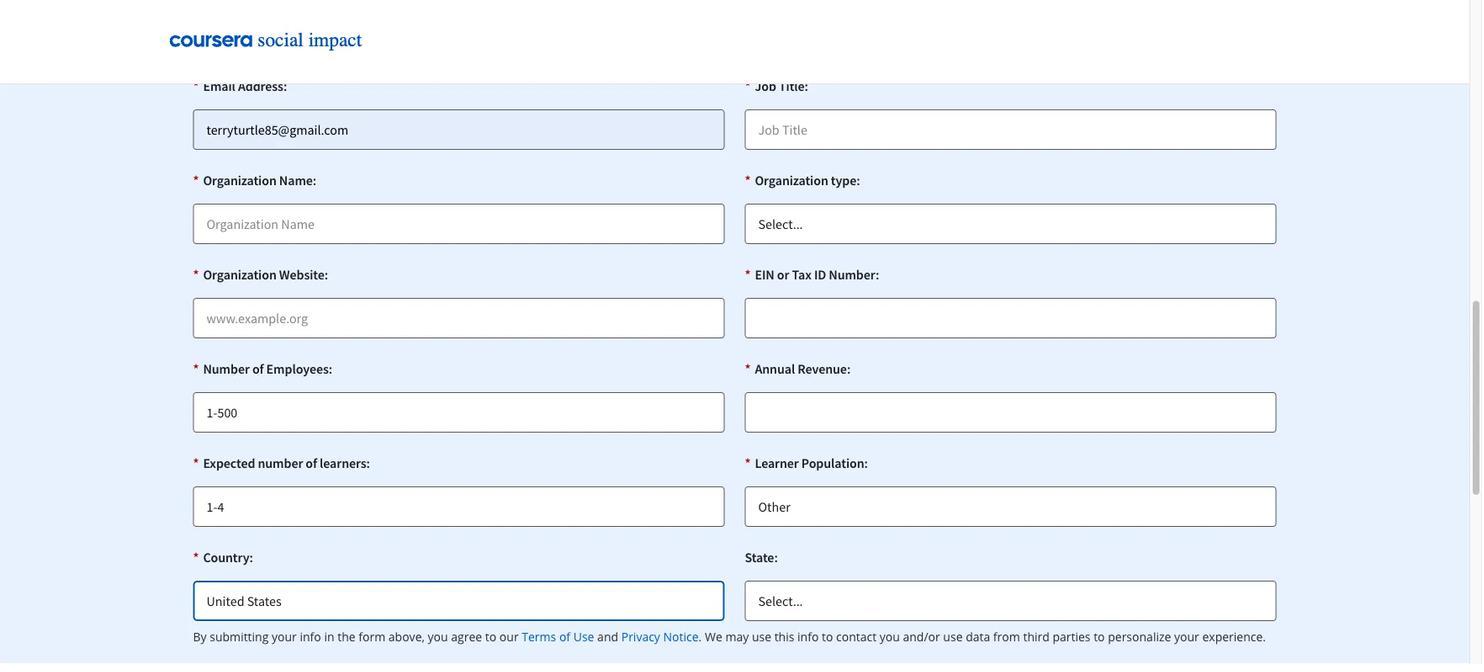 Task type: describe. For each thing, give the bounding box(es) containing it.
use
[[574, 629, 595, 645]]

data
[[966, 629, 991, 645]]

* for * ein or tax id number:
[[745, 266, 751, 283]]

annual
[[755, 361, 795, 377]]

job
[[755, 78, 777, 95]]

type:
[[831, 172, 861, 189]]

* for * learner population:
[[745, 455, 751, 472]]

* annual revenue:
[[745, 361, 851, 377]]

experience.
[[1203, 629, 1267, 645]]

country:
[[203, 549, 253, 566]]

organization for organization name:
[[203, 172, 277, 189]]

from
[[994, 629, 1021, 645]]

ein
[[755, 266, 775, 283]]

number:
[[829, 266, 880, 283]]

2 info from the left
[[798, 629, 819, 645]]

. we
[[699, 629, 723, 645]]

state:
[[745, 549, 778, 566]]

organization for organization website:
[[203, 266, 277, 283]]

2 to from the left
[[1094, 629, 1106, 645]]

website:
[[279, 266, 328, 283]]

parties
[[1053, 629, 1091, 645]]

by
[[193, 629, 207, 645]]

this
[[775, 629, 795, 645]]

email
[[203, 78, 235, 95]]

1 your from the left
[[272, 629, 297, 645]]

in
[[324, 629, 335, 645]]

may
[[726, 629, 749, 645]]

title:
[[779, 78, 809, 95]]

tax
[[792, 266, 812, 283]]

agree to
[[451, 629, 497, 645]]

number
[[203, 361, 250, 377]]

personalize
[[1109, 629, 1172, 645]]

1 info from the left
[[300, 629, 321, 645]]

www.example.org text field
[[193, 298, 725, 339]]

employees:
[[266, 361, 333, 377]]

privacy notice link
[[622, 628, 699, 646]]

id
[[815, 266, 827, 283]]

or
[[778, 266, 790, 283]]

social impact logo image
[[170, 31, 372, 53]]

* organization website:
[[193, 266, 328, 283]]

* job title:
[[745, 78, 809, 95]]



Task type: locate. For each thing, give the bounding box(es) containing it.
Last Name text field
[[745, 16, 1277, 56]]

to left contact
[[822, 629, 834, 645]]

None text field
[[745, 298, 1277, 339], [745, 393, 1277, 433], [745, 298, 1277, 339], [745, 393, 1277, 433]]

our
[[500, 629, 519, 645]]

2 you from the left
[[880, 629, 900, 645]]

privacy notice
[[622, 629, 699, 645]]

* for * organization website:
[[193, 266, 199, 283]]

* number of employees:
[[193, 361, 333, 377]]

* for * annual revenue:
[[745, 361, 751, 377]]

the
[[338, 629, 356, 645]]

third
[[1024, 629, 1050, 645]]

learner
[[755, 455, 799, 472]]

* for * expected number of learners:
[[193, 455, 199, 472]]

learners:
[[320, 455, 370, 472]]

contact
[[837, 629, 877, 645]]

0 horizontal spatial of
[[252, 361, 264, 377]]

submitting
[[210, 629, 269, 645]]

*
[[193, 78, 199, 95], [745, 78, 751, 95], [193, 172, 199, 189], [745, 172, 751, 189], [193, 266, 199, 283], [745, 266, 751, 283], [193, 361, 199, 377], [745, 361, 751, 377], [193, 455, 199, 472], [745, 455, 751, 472], [193, 549, 199, 566]]

you left and/or
[[880, 629, 900, 645]]

organization left name:
[[203, 172, 277, 189]]

* ein or tax id number:
[[745, 266, 880, 283]]

* for * email address:
[[193, 78, 199, 95]]

1 horizontal spatial use
[[944, 629, 963, 645]]

* for * number of employees:
[[193, 361, 199, 377]]

to right parties
[[1094, 629, 1106, 645]]

your
[[272, 629, 297, 645], [1175, 629, 1200, 645]]

and/or
[[903, 629, 941, 645]]

* for * job title:
[[745, 78, 751, 95]]

you right above,
[[428, 629, 448, 645]]

Organization Name text field
[[193, 204, 725, 244]]

form
[[359, 629, 386, 645]]

expected
[[203, 455, 255, 472]]

info
[[300, 629, 321, 645], [798, 629, 819, 645]]

use left "data"
[[944, 629, 963, 645]]

1 you from the left
[[428, 629, 448, 645]]

0 horizontal spatial use
[[752, 629, 772, 645]]

use left this
[[752, 629, 772, 645]]

population:
[[802, 455, 868, 472]]

0 horizontal spatial to
[[822, 629, 834, 645]]

organization
[[203, 172, 277, 189], [755, 172, 829, 189], [203, 266, 277, 283]]

* organization name:
[[193, 172, 317, 189]]

1 horizontal spatial you
[[880, 629, 900, 645]]

* organization type:
[[745, 172, 861, 189]]

* for * country:
[[193, 549, 199, 566]]

* for * organization name:
[[193, 172, 199, 189]]

First Name text field
[[193, 16, 725, 56]]

0 vertical spatial of
[[252, 361, 264, 377]]

by submitting your info in the form above, you agree to our terms of use and privacy notice . we may use this info to contact you and/or use data from third parties to personalize your experience.
[[193, 629, 1267, 645]]

name:
[[279, 172, 317, 189]]

1 horizontal spatial to
[[1094, 629, 1106, 645]]

1 vertical spatial of
[[306, 455, 317, 472]]

your right "personalize" at right
[[1175, 629, 1200, 645]]

1 to from the left
[[822, 629, 834, 645]]

info right this
[[798, 629, 819, 645]]

terms of
[[522, 629, 571, 645]]

info left in
[[300, 629, 321, 645]]

use
[[752, 629, 772, 645], [944, 629, 963, 645]]

0 horizontal spatial you
[[428, 629, 448, 645]]

1 horizontal spatial your
[[1175, 629, 1200, 645]]

organization left "type:"
[[755, 172, 829, 189]]

* country:
[[193, 549, 253, 566]]

organization left website: in the top of the page
[[203, 266, 277, 283]]

number
[[258, 455, 303, 472]]

* learner population:
[[745, 455, 868, 472]]

address:
[[238, 78, 287, 95]]

0 horizontal spatial info
[[300, 629, 321, 645]]

above,
[[389, 629, 425, 645]]

revenue:
[[798, 361, 851, 377]]

terms of use link
[[522, 628, 595, 646]]

your left in
[[272, 629, 297, 645]]

you
[[428, 629, 448, 645], [880, 629, 900, 645]]

* expected number of learners:
[[193, 455, 370, 472]]

organization for organization type:
[[755, 172, 829, 189]]

* for * organization type:
[[745, 172, 751, 189]]

1 use from the left
[[752, 629, 772, 645]]

to
[[822, 629, 834, 645], [1094, 629, 1106, 645]]

and
[[598, 629, 619, 645]]

1 horizontal spatial of
[[306, 455, 317, 472]]

* email address:
[[193, 78, 287, 95]]

of
[[252, 361, 264, 377], [306, 455, 317, 472]]

Job Title text field
[[745, 110, 1277, 150]]

0 horizontal spatial your
[[272, 629, 297, 645]]

1 horizontal spatial info
[[798, 629, 819, 645]]

2 your from the left
[[1175, 629, 1200, 645]]

2 use from the left
[[944, 629, 963, 645]]

example@email.com email field
[[193, 110, 725, 150]]



Task type: vqa. For each thing, say whether or not it's contained in the screenshot.
Revenue:
yes



